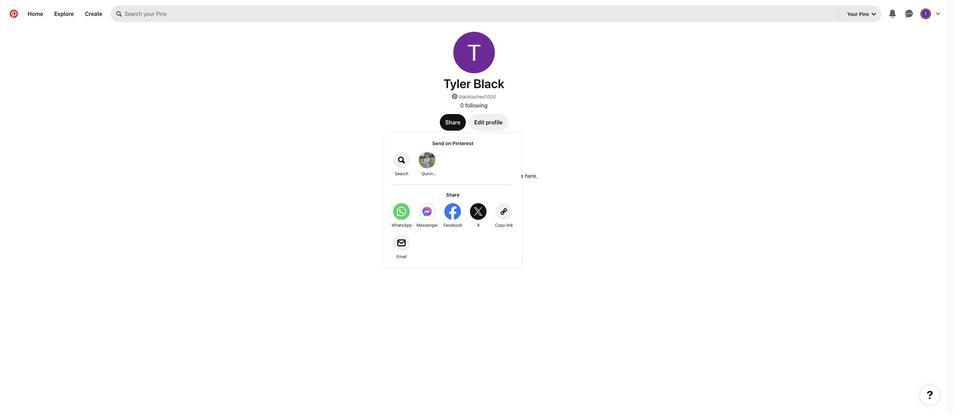 Task type: describe. For each thing, give the bounding box(es) containing it.
share on facebook image
[[445, 204, 462, 220]]

edit
[[475, 119, 485, 126]]

create
[[489, 173, 505, 179]]

following
[[466, 102, 488, 109]]

1 vertical spatial share
[[446, 192, 460, 198]]

live
[[516, 173, 524, 179]]

you
[[478, 173, 487, 179]]

your pins
[[848, 11, 870, 17]]

create
[[85, 11, 103, 17]]

send on pinterest
[[433, 141, 474, 146]]

share on twitter image
[[471, 204, 487, 220]]

facebook
[[444, 223, 463, 228]]

create link
[[79, 6, 108, 22]]

your
[[848, 11, 859, 17]]

dropdown image
[[873, 12, 877, 16]]

email
[[397, 254, 407, 260]]

share on email image
[[394, 235, 410, 252]]

home link
[[22, 6, 49, 22]]

0 following
[[461, 102, 488, 109]]

copy link
[[495, 223, 514, 228]]

tyler black
[[444, 76, 505, 91]]

explore
[[54, 11, 74, 17]]

here.
[[525, 173, 538, 179]]



Task type: vqa. For each thing, say whether or not it's contained in the screenshot.
the This contains an image of: Gen Z Can't Get Enough of These Hair Colours—and to Be Honest, Neither Can I
no



Task type: locate. For each thing, give the bounding box(es) containing it.
pinterest
[[453, 141, 474, 146]]

share inside share "button"
[[446, 119, 461, 126]]

to
[[432, 173, 437, 179]]

edit profile button
[[469, 114, 509, 131]]

share button
[[440, 114, 466, 131]]

0 horizontal spatial pins
[[466, 173, 477, 179]]

1 vertical spatial pins
[[466, 173, 477, 179]]

pinterest image
[[452, 94, 458, 99]]

nothing to show...yet! pins you create will live here.
[[411, 173, 538, 179]]

pins inside 'button'
[[860, 11, 870, 17]]

pins left you
[[466, 173, 477, 179]]

pins left dropdown "icon"
[[860, 11, 870, 17]]

black
[[474, 76, 505, 91]]

link
[[507, 223, 514, 228]]

home
[[28, 11, 43, 17]]

share on messenger image
[[419, 204, 436, 220]]

tyler black image
[[922, 10, 931, 18]]

share
[[446, 119, 461, 126], [446, 192, 460, 198]]

Search text field
[[125, 6, 838, 22]]

your pins button
[[842, 6, 882, 22]]

share down 0
[[446, 119, 461, 126]]

edit profile
[[475, 119, 503, 126]]

will
[[506, 173, 514, 179]]

messenger
[[417, 223, 438, 228]]

quinn patton image
[[419, 152, 436, 169]]

whatsapp
[[392, 223, 412, 228]]

copy
[[495, 223, 506, 228]]

share up share on facebook image
[[446, 192, 460, 198]]

send
[[433, 141, 444, 146]]

explore link
[[49, 6, 79, 22]]

blacklashes1000
[[459, 94, 497, 100]]

1 horizontal spatial pins
[[860, 11, 870, 17]]

0 vertical spatial share
[[446, 119, 461, 126]]

tyler
[[444, 76, 471, 91]]

0
[[461, 102, 464, 109]]

0 vertical spatial pins
[[860, 11, 870, 17]]

nothing
[[411, 173, 431, 179]]

x
[[477, 223, 480, 228]]

pins
[[860, 11, 870, 17], [466, 173, 477, 179]]

profile
[[486, 119, 503, 126]]

search icon image
[[116, 11, 122, 17]]

blacklashes1000 image
[[454, 32, 495, 73]]

on
[[446, 141, 452, 146]]

search
[[395, 171, 409, 177]]

show...yet!
[[438, 173, 465, 179]]



